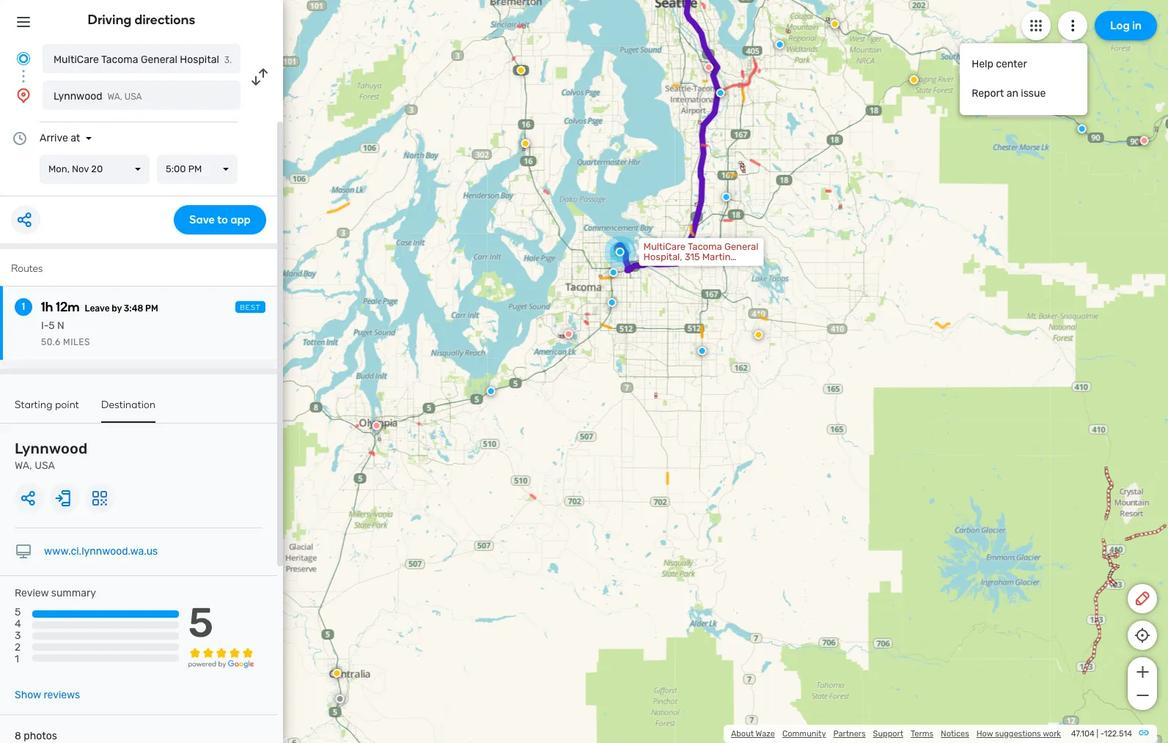 Task type: locate. For each thing, give the bounding box(es) containing it.
1 horizontal spatial wa,
[[107, 92, 122, 102]]

0 vertical spatial wa,
[[107, 92, 122, 102]]

starting point
[[15, 399, 79, 411]]

starting point button
[[15, 399, 79, 422]]

at
[[71, 132, 80, 144]]

12m
[[56, 299, 80, 315]]

leave
[[85, 304, 110, 314]]

47.104
[[1071, 730, 1095, 739]]

usa down the multicare tacoma general hospital
[[125, 92, 142, 102]]

suggestions
[[995, 730, 1041, 739]]

point
[[55, 399, 79, 411]]

wa,
[[107, 92, 122, 102], [15, 460, 32, 472]]

1
[[22, 301, 25, 313], [15, 654, 19, 666]]

5:00
[[166, 164, 186, 175]]

multicare
[[54, 54, 99, 66]]

1 horizontal spatial 5
[[49, 320, 55, 332]]

lynnwood wa, usa down the multicare
[[54, 90, 142, 103]]

0 vertical spatial road closed image
[[1140, 136, 1149, 145]]

1 vertical spatial 1
[[15, 654, 19, 666]]

0 horizontal spatial wa,
[[15, 460, 32, 472]]

mon, nov 20 list box
[[40, 155, 150, 184]]

pm right 3:48
[[145, 304, 158, 314]]

1 horizontal spatial road closed image
[[704, 63, 713, 72]]

location image
[[15, 87, 32, 104]]

pm
[[188, 164, 202, 175], [145, 304, 158, 314]]

8 photos
[[15, 731, 57, 743]]

road closed image
[[704, 63, 713, 72], [372, 422, 381, 430]]

0 horizontal spatial pm
[[145, 304, 158, 314]]

pencil image
[[1134, 590, 1151, 608]]

police image
[[776, 40, 784, 49], [716, 89, 725, 97], [1078, 125, 1087, 133], [722, 193, 731, 202], [609, 268, 618, 277], [608, 298, 616, 307], [698, 347, 707, 356], [487, 387, 495, 396]]

3:48
[[124, 304, 143, 314]]

1 horizontal spatial road closed image
[[1140, 136, 1149, 145]]

usa down starting point button
[[35, 460, 55, 472]]

reviews
[[44, 689, 80, 702]]

n
[[57, 320, 64, 332]]

support
[[873, 730, 904, 739]]

0 vertical spatial lynnwood
[[54, 90, 102, 103]]

usa
[[125, 92, 142, 102], [35, 460, 55, 472]]

hospital
[[180, 54, 219, 66]]

lynnwood down the multicare
[[54, 90, 102, 103]]

0 horizontal spatial road closed image
[[372, 422, 381, 430]]

5:00 pm list box
[[157, 155, 238, 184]]

0 horizontal spatial hazard image
[[754, 331, 763, 339]]

computer image
[[15, 543, 32, 561]]

hazard image
[[910, 75, 919, 84], [754, 331, 763, 339]]

wa, down starting point button
[[15, 460, 32, 472]]

arrive
[[40, 132, 68, 144]]

1 vertical spatial pm
[[145, 304, 158, 314]]

0 vertical spatial road closed image
[[704, 63, 713, 72]]

1 vertical spatial road closed image
[[564, 330, 573, 339]]

destination
[[101, 399, 156, 411]]

1 horizontal spatial pm
[[188, 164, 202, 175]]

1 down '3' on the left of page
[[15, 654, 19, 666]]

by
[[112, 304, 122, 314]]

1 horizontal spatial usa
[[125, 92, 142, 102]]

destination button
[[101, 399, 156, 423]]

5 inside 5 4 3 2 1
[[15, 607, 21, 619]]

8
[[15, 731, 21, 743]]

0 vertical spatial pm
[[188, 164, 202, 175]]

review
[[15, 587, 49, 600]]

work
[[1043, 730, 1061, 739]]

50.6
[[41, 337, 61, 348]]

zoom in image
[[1133, 664, 1152, 681]]

0 horizontal spatial road closed image
[[564, 330, 573, 339]]

0 vertical spatial 1
[[22, 301, 25, 313]]

hazard image
[[831, 20, 839, 28], [517, 66, 526, 75], [521, 139, 530, 148], [333, 669, 341, 678]]

1 vertical spatial lynnwood wa, usa
[[15, 440, 87, 472]]

1 vertical spatial road closed image
[[372, 422, 381, 430]]

5 for 5
[[188, 599, 214, 648]]

mon, nov 20
[[48, 164, 103, 175]]

terms
[[911, 730, 934, 739]]

1 left 1h
[[22, 301, 25, 313]]

5:00 pm
[[166, 164, 202, 175]]

pm inside list box
[[188, 164, 202, 175]]

20
[[91, 164, 103, 175]]

wa, down tacoma
[[107, 92, 122, 102]]

show reviews
[[15, 689, 80, 702]]

miles
[[63, 337, 90, 348]]

0 vertical spatial lynnwood wa, usa
[[54, 90, 142, 103]]

notices link
[[941, 730, 969, 739]]

2 horizontal spatial 5
[[188, 599, 214, 648]]

road closed image
[[1140, 136, 1149, 145], [564, 330, 573, 339]]

|
[[1097, 730, 1099, 739]]

lynnwood
[[54, 90, 102, 103], [15, 440, 87, 458]]

1 vertical spatial lynnwood
[[15, 440, 87, 458]]

nov
[[72, 164, 89, 175]]

www.ci.lynnwood.wa.us
[[44, 546, 158, 558]]

0 horizontal spatial 1
[[15, 654, 19, 666]]

0 horizontal spatial 5
[[15, 607, 21, 619]]

clock image
[[11, 130, 29, 147]]

pm right 5:00
[[188, 164, 202, 175]]

0 horizontal spatial usa
[[35, 460, 55, 472]]

5
[[49, 320, 55, 332], [188, 599, 214, 648], [15, 607, 21, 619]]

1 horizontal spatial hazard image
[[910, 75, 919, 84]]

1h 12m leave by 3:48 pm
[[41, 299, 158, 315]]

lynnwood down starting point button
[[15, 440, 87, 458]]

current location image
[[15, 50, 32, 67]]

lynnwood wa, usa
[[54, 90, 142, 103], [15, 440, 87, 472]]

lynnwood wa, usa down starting point button
[[15, 440, 87, 472]]

i-5 n 50.6 miles
[[41, 320, 90, 348]]



Task type: describe. For each thing, give the bounding box(es) containing it.
starting
[[15, 399, 52, 411]]

i-
[[41, 320, 49, 332]]

tacoma
[[101, 54, 138, 66]]

1 vertical spatial usa
[[35, 460, 55, 472]]

mon,
[[48, 164, 70, 175]]

about waze link
[[731, 730, 775, 739]]

multicare tacoma general hospital
[[54, 54, 219, 66]]

1 horizontal spatial 1
[[22, 301, 25, 313]]

terms link
[[911, 730, 934, 739]]

about waze community partners support terms notices how suggestions work
[[731, 730, 1061, 739]]

5 for 5 4 3 2 1
[[15, 607, 21, 619]]

show
[[15, 689, 41, 702]]

2
[[15, 642, 21, 654]]

notices
[[941, 730, 969, 739]]

4
[[15, 618, 21, 631]]

support link
[[873, 730, 904, 739]]

3
[[15, 630, 21, 643]]

how suggestions work link
[[977, 730, 1061, 739]]

accident image
[[336, 695, 344, 704]]

1 inside 5 4 3 2 1
[[15, 654, 19, 666]]

review summary
[[15, 587, 96, 600]]

partners
[[833, 730, 866, 739]]

1h
[[41, 299, 53, 315]]

multicare tacoma general hospital button
[[43, 44, 241, 73]]

zoom out image
[[1133, 687, 1152, 705]]

0 vertical spatial hazard image
[[910, 75, 919, 84]]

summary
[[51, 587, 96, 600]]

partners link
[[833, 730, 866, 739]]

waze
[[756, 730, 775, 739]]

pm inside "1h 12m leave by 3:48 pm"
[[145, 304, 158, 314]]

community link
[[783, 730, 826, 739]]

photos
[[24, 731, 57, 743]]

www.ci.lynnwood.wa.us link
[[44, 546, 158, 558]]

122.514
[[1104, 730, 1132, 739]]

1 vertical spatial hazard image
[[754, 331, 763, 339]]

driving
[[88, 12, 132, 28]]

community
[[783, 730, 826, 739]]

5 inside i-5 n 50.6 miles
[[49, 320, 55, 332]]

about
[[731, 730, 754, 739]]

directions
[[135, 12, 195, 28]]

5 4 3 2 1
[[15, 607, 21, 666]]

-
[[1101, 730, 1104, 739]]

arrive at
[[40, 132, 80, 144]]

general
[[141, 54, 177, 66]]

0 vertical spatial usa
[[125, 92, 142, 102]]

47.104 | -122.514
[[1071, 730, 1132, 739]]

1 vertical spatial wa,
[[15, 460, 32, 472]]

routes
[[11, 263, 43, 275]]

best
[[240, 304, 261, 312]]

driving directions
[[88, 12, 195, 28]]

link image
[[1138, 728, 1150, 739]]

how
[[977, 730, 993, 739]]



Task type: vqa. For each thing, say whether or not it's contained in the screenshot.
Downtown related to Downtown Austin, Austin driving directions
no



